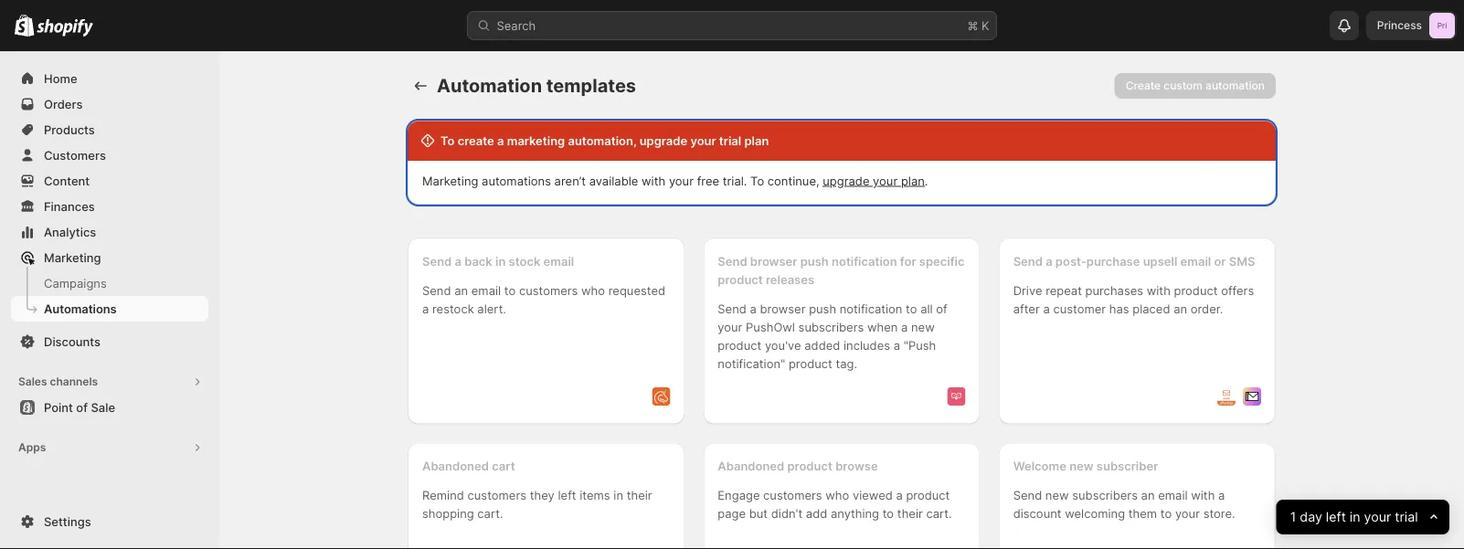 Task type: locate. For each thing, give the bounding box(es) containing it.
1 vertical spatial marketing
[[44, 250, 101, 265]]

sales channels button
[[11, 369, 208, 395]]

automation
[[437, 75, 542, 97]]

shopify image
[[15, 14, 34, 36], [37, 19, 93, 37]]

your
[[691, 133, 716, 148], [669, 174, 694, 188], [873, 174, 898, 188], [1365, 510, 1392, 525]]

of
[[76, 400, 88, 415]]

left
[[1326, 510, 1347, 525]]

content link
[[11, 168, 208, 194]]

trial up trial.
[[719, 133, 742, 148]]

marketing down the 'analytics'
[[44, 250, 101, 265]]

⌘
[[968, 18, 978, 32]]

your up free
[[691, 133, 716, 148]]

marketing down create
[[422, 174, 478, 188]]

analytics link
[[11, 219, 208, 245]]

marketing link
[[11, 245, 208, 271]]

products link
[[11, 117, 208, 143]]

⌘ k
[[968, 18, 990, 32]]

0 horizontal spatial upgrade
[[640, 133, 688, 148]]

trial
[[719, 133, 742, 148], [1395, 510, 1419, 525]]

apps
[[18, 441, 46, 454]]

finances link
[[11, 194, 208, 219]]

1 vertical spatial to
[[751, 174, 764, 188]]

automations link
[[11, 296, 208, 322]]

point of sale button
[[0, 395, 219, 420]]

sale
[[91, 400, 115, 415]]

1 horizontal spatial shopify image
[[37, 19, 93, 37]]

upgrade up with
[[640, 133, 688, 148]]

automation templates
[[437, 75, 636, 97]]

1 day left in your trial
[[1291, 510, 1419, 525]]

automations
[[482, 174, 551, 188]]

discounts
[[44, 335, 101, 349]]

to
[[441, 133, 455, 148], [751, 174, 764, 188]]

1 horizontal spatial upgrade
[[823, 174, 870, 188]]

marketing for marketing automations aren't available with your free trial. to continue, upgrade your plan .
[[422, 174, 478, 188]]

products
[[44, 122, 95, 137]]

0 horizontal spatial plan
[[744, 133, 769, 148]]

home
[[44, 71, 77, 85]]

your left .
[[873, 174, 898, 188]]

marketing
[[422, 174, 478, 188], [44, 250, 101, 265]]

create custom automation button
[[1115, 73, 1276, 99]]

0 horizontal spatial trial
[[719, 133, 742, 148]]

a
[[497, 133, 504, 148]]

free
[[697, 174, 720, 188]]

your left free
[[669, 174, 694, 188]]

1 horizontal spatial marketing
[[422, 174, 478, 188]]

plan
[[744, 133, 769, 148], [901, 174, 925, 188]]

0 vertical spatial marketing
[[422, 174, 478, 188]]

0 vertical spatial trial
[[719, 133, 742, 148]]

1 horizontal spatial trial
[[1395, 510, 1419, 525]]

finances
[[44, 199, 95, 213]]

0 vertical spatial to
[[441, 133, 455, 148]]

to right trial.
[[751, 174, 764, 188]]

marketing for marketing
[[44, 250, 101, 265]]

1 horizontal spatial plan
[[901, 174, 925, 188]]

upgrade
[[640, 133, 688, 148], [823, 174, 870, 188]]

1 horizontal spatial to
[[751, 174, 764, 188]]

0 vertical spatial plan
[[744, 133, 769, 148]]

1 vertical spatial plan
[[901, 174, 925, 188]]

apps button
[[11, 435, 208, 461]]

available
[[589, 174, 638, 188]]

orders
[[44, 97, 83, 111]]

0 horizontal spatial to
[[441, 133, 455, 148]]

your inside dropdown button
[[1365, 510, 1392, 525]]

in
[[1350, 510, 1361, 525]]

1 vertical spatial trial
[[1395, 510, 1419, 525]]

0 horizontal spatial marketing
[[44, 250, 101, 265]]

campaigns link
[[11, 271, 208, 296]]

upgrade right continue,
[[823, 174, 870, 188]]

your right the in on the bottom right of page
[[1365, 510, 1392, 525]]

automations
[[44, 302, 117, 316]]

customers link
[[11, 143, 208, 168]]

to left create
[[441, 133, 455, 148]]

upgrade your plan link
[[823, 174, 925, 188]]

trial right the in on the bottom right of page
[[1395, 510, 1419, 525]]



Task type: vqa. For each thing, say whether or not it's contained in the screenshot.
dialog
no



Task type: describe. For each thing, give the bounding box(es) containing it.
sales
[[18, 375, 47, 389]]

0 vertical spatial upgrade
[[640, 133, 688, 148]]

to create a marketing automation, upgrade your trial plan
[[441, 133, 769, 148]]

analytics
[[44, 225, 96, 239]]

templates
[[546, 75, 636, 97]]

point
[[44, 400, 73, 415]]

content
[[44, 174, 90, 188]]

create custom automation
[[1126, 79, 1265, 92]]

1
[[1291, 510, 1297, 525]]

customers
[[44, 148, 106, 162]]

with
[[642, 174, 666, 188]]

1 day left in your trial button
[[1277, 500, 1450, 535]]

trial.
[[723, 174, 747, 188]]

home link
[[11, 66, 208, 91]]

point of sale link
[[11, 395, 208, 420]]

point of sale
[[44, 400, 115, 415]]

campaigns
[[44, 276, 107, 290]]

aren't
[[555, 174, 586, 188]]

discounts link
[[11, 329, 208, 355]]

search
[[497, 18, 536, 32]]

sales channels
[[18, 375, 98, 389]]

channels
[[50, 375, 98, 389]]

settings
[[44, 515, 91, 529]]

princess image
[[1430, 13, 1455, 38]]

0 horizontal spatial shopify image
[[15, 14, 34, 36]]

create
[[1126, 79, 1161, 92]]

orders link
[[11, 91, 208, 117]]

custom
[[1164, 79, 1203, 92]]

automation,
[[568, 133, 637, 148]]

marketing automations aren't available with your free trial. to continue, upgrade your plan .
[[422, 174, 928, 188]]

.
[[925, 174, 928, 188]]

trial inside dropdown button
[[1395, 510, 1419, 525]]

create
[[458, 133, 494, 148]]

princess
[[1377, 19, 1422, 32]]

settings link
[[11, 509, 208, 535]]

k
[[982, 18, 990, 32]]

marketing
[[507, 133, 565, 148]]

day
[[1300, 510, 1323, 525]]

1 vertical spatial upgrade
[[823, 174, 870, 188]]

automation
[[1206, 79, 1265, 92]]

continue,
[[768, 174, 820, 188]]



